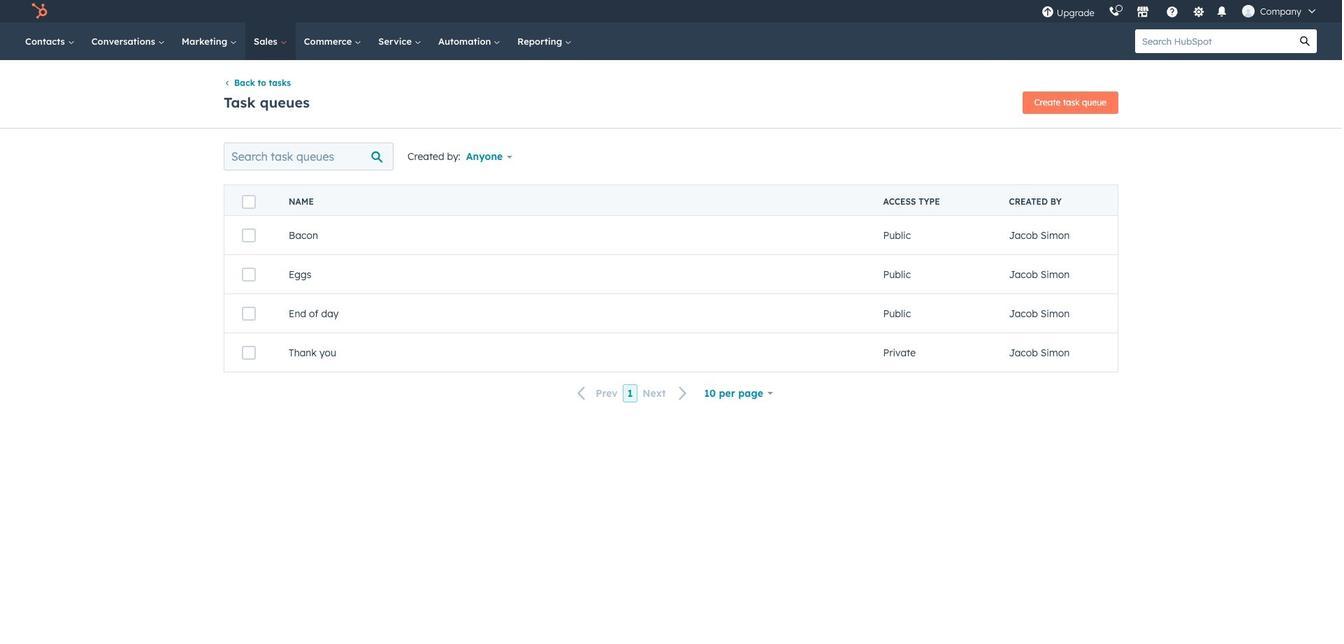 Task type: describe. For each thing, give the bounding box(es) containing it.
Search task queues search field
[[224, 143, 394, 171]]

pagination navigation
[[570, 384, 696, 403]]

jacob simon image
[[1243, 5, 1255, 17]]



Task type: vqa. For each thing, say whether or not it's contained in the screenshot.
search task queues search field
yes



Task type: locate. For each thing, give the bounding box(es) containing it.
marketplaces image
[[1137, 6, 1150, 19]]

banner
[[224, 88, 1119, 114]]

Search HubSpot search field
[[1136, 29, 1294, 53]]

menu
[[1035, 0, 1326, 22]]



